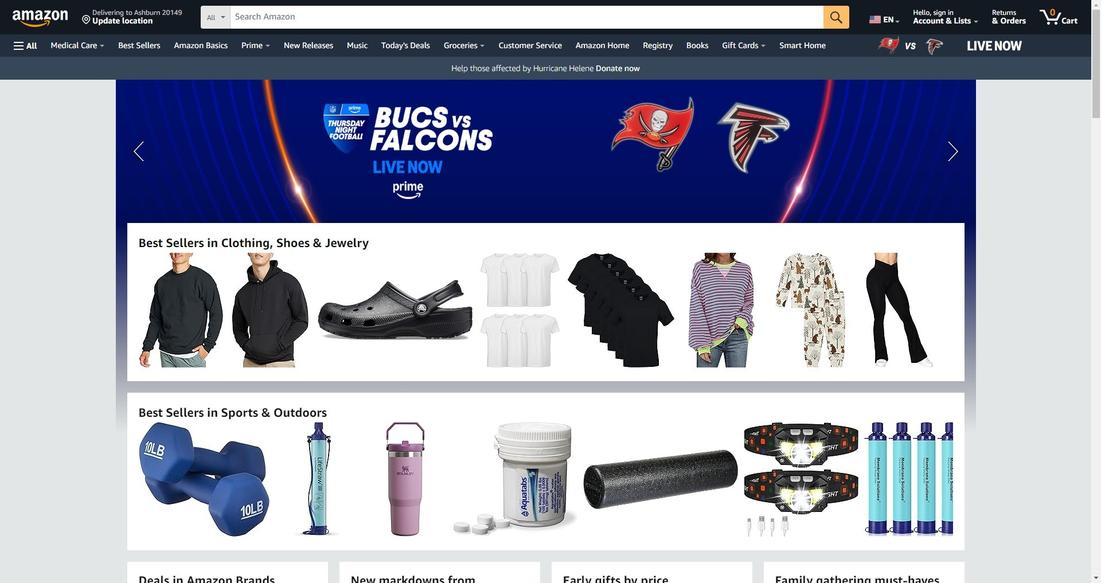 Task type: vqa. For each thing, say whether or not it's contained in the screenshot.
the Hanes EcoSmart Fleece, Cotton-Blend Pullover, Crewneck Sweatshirt for Men (1 Or 2 Pack) image
yes



Task type: locate. For each thing, give the bounding box(es) containing it.
main content
[[0, 57, 1102, 584]]

none submit inside search box
[[824, 6, 850, 29]]

amazon basics high density foam roller for exercise and recovery image
[[583, 450, 738, 509]]

list
[[139, 253, 1102, 368], [139, 422, 1102, 537]]

1 vertical spatial list
[[139, 422, 1102, 537]]

none search field inside navigation navigation
[[201, 6, 850, 30]]

gildan men's crew t-shirts, multipack, style g1100 image
[[567, 253, 675, 368]]

hanes men's hoodie, ecosmart fleece hoodie, hooded sweatshirt for men image
[[232, 253, 309, 368]]

amazon basics neoprene dumbbell hand weights image
[[139, 422, 269, 537]]

0 vertical spatial list
[[139, 253, 1102, 368]]

crocs unisex-adult classic clogs image
[[318, 280, 473, 340]]

stanley iceflow stainless steel tumbler - vacuum insulated water bottle for home, office or car reusable cup with straw... image
[[386, 422, 425, 537]]

None submit
[[824, 6, 850, 29]]

None search field
[[201, 6, 850, 30]]



Task type: describe. For each thing, give the bounding box(es) containing it.
1 list from the top
[[139, 253, 1102, 368]]

fruit of the loom men's eversoft cotton stay tucked crew t-shirt image
[[480, 253, 560, 368]]

lhknl headlamp flashlight, 1200 lumen ultra-light bright led rechargeable headlight with white red light,2-pack... image
[[744, 422, 859, 537]]

hanes ecosmart fleece, cotton-blend pullover, crewneck sweatshirt for men (1 or 2 pack) image
[[139, 253, 223, 368]]

sunzel flare leggings, crossover yoga pants with tummy control, high-waisted and wide leg image
[[866, 253, 933, 368]]

membrane solutions straw water filter, survival filtration portable gear, emergency preparedness, supply for drinking... image
[[865, 422, 963, 537]]

watch tampa bay bucs vs. atlanta falcons now image
[[863, 34, 1092, 57]]

anrabess women striped oversized sweatshirt long sleeve crewneck hoodies shirts 2024 fall pullover top trendy preppy clothes image
[[689, 253, 755, 368]]

lifestraw personal water filter for hiking, camping, travel, and emergency preparedness image
[[294, 422, 340, 537]]

the children's place baby family matching, fall harvest pajama sets, cotton image
[[776, 253, 846, 368]]

amazon image
[[13, 10, 68, 28]]

navigation navigation
[[0, 0, 1092, 57]]

Search Amazon text field
[[230, 6, 824, 28]]

aquatabs 397mg water purification tablets (100 pack). water filtration system for, camping, emergencies, survival, and... image
[[453, 422, 578, 537]]

2 list from the top
[[139, 422, 1102, 537]]



